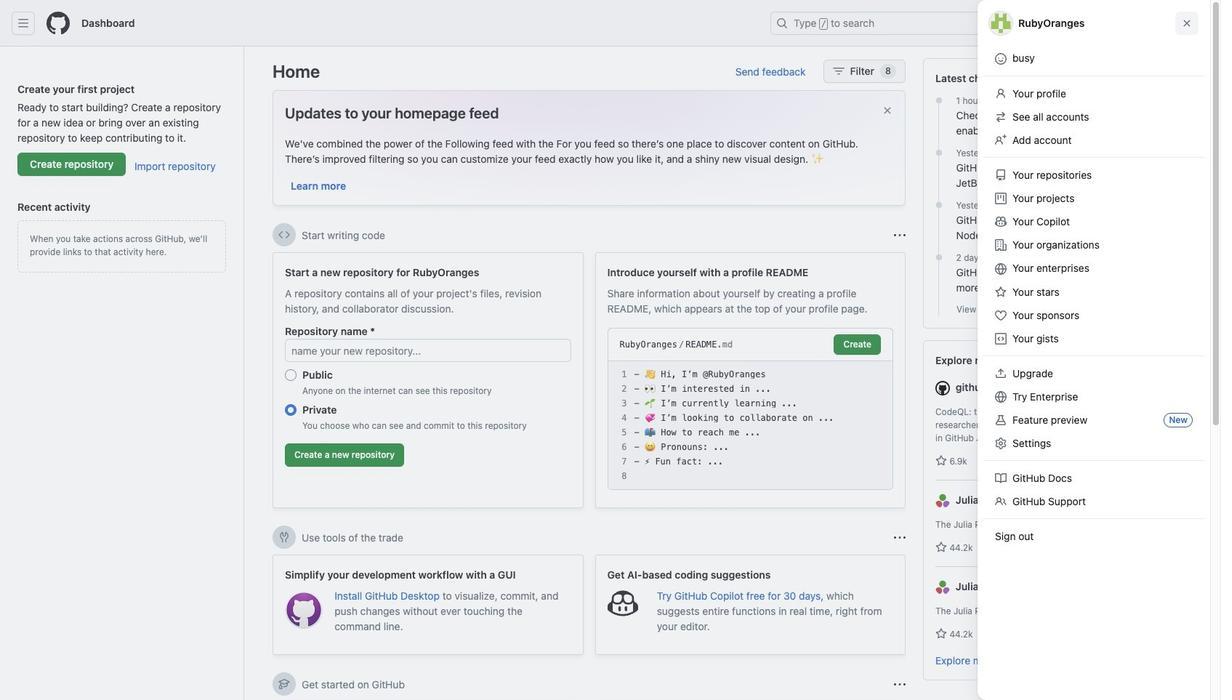 Task type: describe. For each thing, give the bounding box(es) containing it.
explore repositories navigation
[[924, 340, 1183, 681]]

2 dot fill image from the top
[[934, 199, 945, 211]]

dot fill image
[[934, 147, 945, 159]]

account element
[[0, 47, 244, 700]]



Task type: vqa. For each thing, say whether or not it's contained in the screenshot.
@Johnsmith43233'S in the "Project" navigation
no



Task type: locate. For each thing, give the bounding box(es) containing it.
dot fill image
[[934, 95, 945, 106], [934, 199, 945, 211], [934, 252, 945, 263]]

1 star image from the top
[[936, 455, 948, 467]]

star image
[[936, 628, 948, 640]]

1 vertical spatial dot fill image
[[934, 199, 945, 211]]

2 star image from the top
[[936, 542, 948, 553]]

triangle down image
[[1065, 17, 1076, 28]]

1 dot fill image from the top
[[934, 95, 945, 106]]

0 vertical spatial dot fill image
[[934, 95, 945, 106]]

2 vertical spatial dot fill image
[[934, 252, 945, 263]]

3 dot fill image from the top
[[934, 252, 945, 263]]

homepage image
[[47, 12, 70, 35]]

1 vertical spatial star image
[[936, 542, 948, 553]]

0 vertical spatial star image
[[936, 455, 948, 467]]

star image
[[936, 455, 948, 467], [936, 542, 948, 553]]

explore element
[[924, 58, 1183, 700]]

plus image
[[1050, 17, 1062, 29]]

command palette image
[[1008, 17, 1020, 29]]



